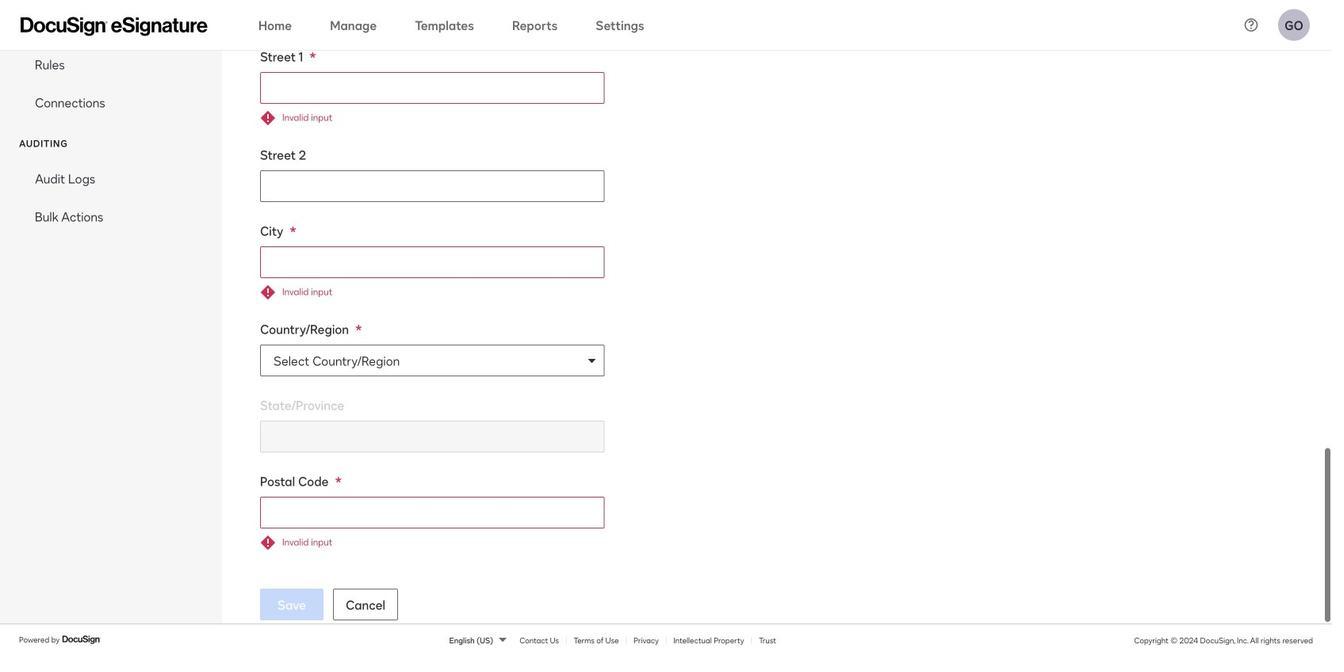 Task type: locate. For each thing, give the bounding box(es) containing it.
docusign image
[[62, 634, 102, 646]]

auditing element
[[0, 159, 222, 236]]

agreement actions element
[[0, 45, 222, 121]]

None text field
[[261, 73, 604, 103], [261, 171, 604, 201], [261, 247, 604, 278], [261, 422, 604, 452], [261, 498, 604, 528], [261, 73, 604, 103], [261, 171, 604, 201], [261, 247, 604, 278], [261, 422, 604, 452], [261, 498, 604, 528]]



Task type: vqa. For each thing, say whether or not it's contained in the screenshot.
DocuSign Agreement Cloud UX IMAGE
no



Task type: describe. For each thing, give the bounding box(es) containing it.
docusign admin image
[[21, 17, 208, 36]]



